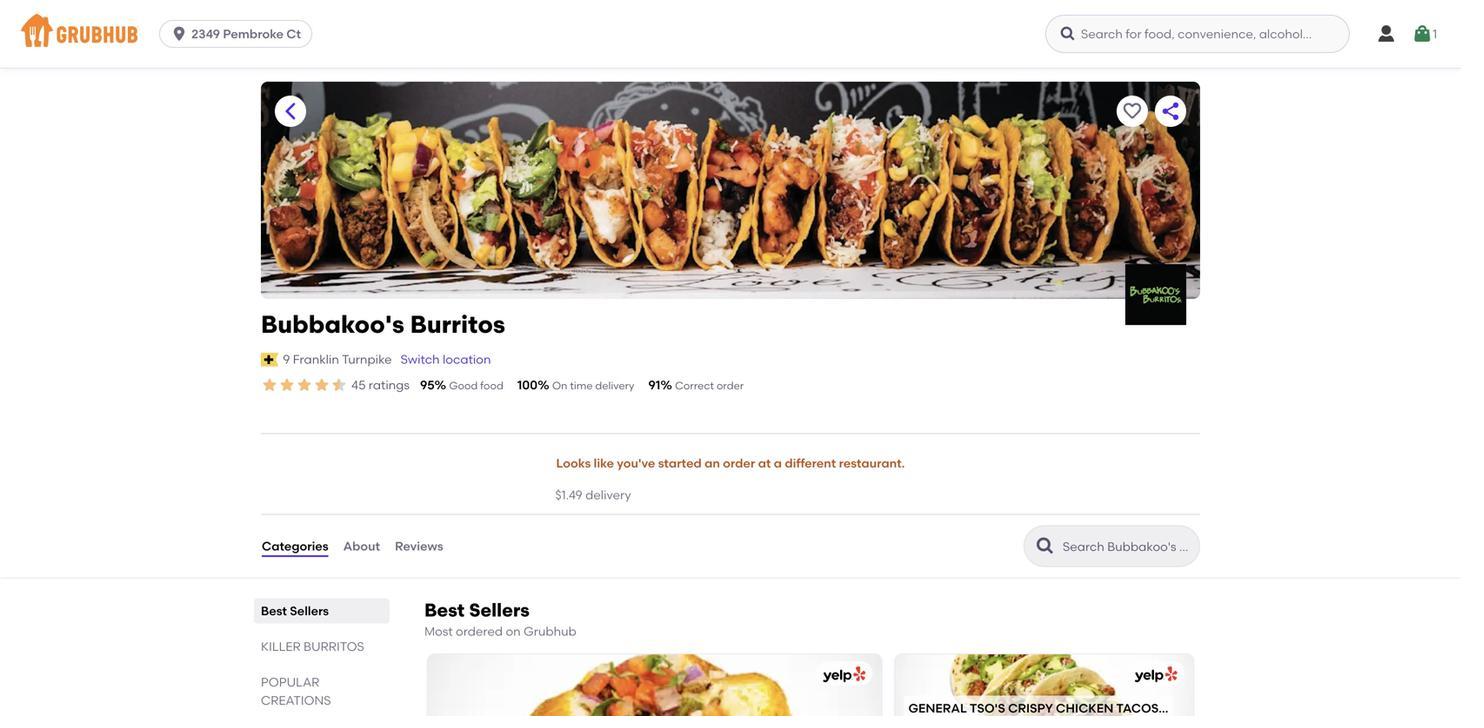 Task type: locate. For each thing, give the bounding box(es) containing it.
ratings
[[369, 378, 410, 393]]

yelp image for killer burritos
[[820, 667, 866, 684]]

bubbakoo's burritos
[[261, 310, 506, 339]]

good food
[[449, 380, 504, 392]]

1 vertical spatial order
[[723, 456, 756, 471]]

order left at
[[723, 456, 756, 471]]

reviews button
[[394, 516, 444, 578]]

sellers for best sellers
[[290, 604, 329, 619]]

0 vertical spatial order
[[717, 380, 744, 392]]

0 horizontal spatial best
[[261, 604, 287, 619]]

about
[[343, 539, 380, 554]]

best inside best sellers most ordered on grubhub
[[425, 600, 465, 622]]

creations
[[261, 694, 331, 709]]

popular creations
[[261, 676, 331, 709]]

order
[[717, 380, 744, 392], [723, 456, 756, 471]]

ordered
[[456, 625, 503, 640]]

0 horizontal spatial sellers
[[290, 604, 329, 619]]

best up most
[[425, 600, 465, 622]]

looks like you've started an order at a different restaurant. button
[[556, 445, 906, 483]]

reviews
[[395, 539, 444, 554]]

9 franklin turnpike button
[[282, 350, 393, 370]]

sellers up killer burritos
[[290, 604, 329, 619]]

about button
[[343, 516, 381, 578]]

on time delivery
[[553, 380, 635, 392]]

sellers up on
[[469, 600, 530, 622]]

best sellers most ordered on grubhub
[[425, 600, 577, 640]]

1 button
[[1413, 18, 1438, 50]]

best
[[425, 600, 465, 622], [261, 604, 287, 619]]

delivery
[[595, 380, 635, 392], [586, 488, 631, 503]]

sellers
[[469, 600, 530, 622], [290, 604, 329, 619]]

started
[[658, 456, 702, 471]]

best sellers
[[261, 604, 329, 619]]

Search Bubbakoo's Burritos search field
[[1061, 539, 1195, 556]]

0 vertical spatial delivery
[[595, 380, 635, 392]]

search icon image
[[1035, 536, 1056, 557]]

burritos
[[410, 310, 506, 339]]

looks
[[556, 456, 591, 471]]

restaurant.
[[839, 456, 905, 471]]

tacos...
[[1117, 701, 1169, 716]]

delivery down like
[[586, 488, 631, 503]]

1 horizontal spatial yelp image
[[1132, 667, 1178, 684]]

order right correct
[[717, 380, 744, 392]]

turnpike
[[342, 353, 392, 367]]

0 horizontal spatial svg image
[[171, 25, 188, 43]]

$1.49 delivery
[[556, 488, 631, 503]]

star icon image
[[261, 377, 278, 394], [278, 377, 296, 394], [296, 377, 313, 394], [313, 377, 331, 394], [331, 377, 348, 394], [331, 377, 348, 394]]

best for best sellers most ordered on grubhub
[[425, 600, 465, 622]]

0 horizontal spatial yelp image
[[820, 667, 866, 684]]

delivery right time
[[595, 380, 635, 392]]

2349 pembroke ct button
[[159, 20, 319, 48]]

1 horizontal spatial sellers
[[469, 600, 530, 622]]

best up the killer
[[261, 604, 287, 619]]

sellers inside best sellers most ordered on grubhub
[[469, 600, 530, 622]]

categories
[[262, 539, 329, 554]]

save this restaurant image
[[1122, 101, 1143, 122]]

91
[[649, 378, 661, 393]]

an
[[705, 456, 720, 471]]

95
[[420, 378, 435, 393]]

Search for food, convenience, alcohol... search field
[[1046, 15, 1350, 53]]

1 horizontal spatial best
[[425, 600, 465, 622]]

2 yelp image from the left
[[1132, 667, 1178, 684]]

bubbakoo's
[[261, 310, 405, 339]]

bubbakoo's burritos logo image
[[1126, 264, 1187, 325]]

like
[[594, 456, 614, 471]]

svg image
[[1376, 23, 1397, 44], [171, 25, 188, 43], [1060, 25, 1077, 43]]

yelp image
[[820, 667, 866, 684], [1132, 667, 1178, 684]]

yelp image inside general tso's crispy chicken tacos... button
[[1132, 667, 1178, 684]]

sellers for best sellers most ordered on grubhub
[[469, 600, 530, 622]]

$1.49
[[556, 488, 583, 503]]

1 yelp image from the left
[[820, 667, 866, 684]]

share icon image
[[1161, 101, 1182, 122]]



Task type: describe. For each thing, give the bounding box(es) containing it.
different
[[785, 456, 836, 471]]

save this restaurant button
[[1117, 96, 1148, 127]]

food
[[480, 380, 504, 392]]

time
[[570, 380, 593, 392]]

svg image inside 2349 pembroke ct button
[[171, 25, 188, 43]]

categories button
[[261, 516, 329, 578]]

correct order
[[675, 380, 744, 392]]

general
[[909, 701, 967, 716]]

general tso's crispy chicken tacos...
[[909, 701, 1169, 716]]

switch location
[[401, 353, 491, 367]]

subscription pass image
[[261, 353, 279, 367]]

franklin
[[293, 353, 339, 367]]

ct
[[287, 27, 301, 41]]

1 horizontal spatial svg image
[[1060, 25, 1077, 43]]

100
[[518, 378, 538, 393]]

killer burritos
[[261, 640, 364, 655]]

caret left icon image
[[280, 101, 301, 122]]

svg image
[[1413, 23, 1433, 44]]

looks like you've started an order at a different restaurant.
[[556, 456, 905, 471]]

1
[[1433, 26, 1438, 41]]

switch location button
[[400, 350, 492, 370]]

2349 pembroke ct
[[192, 27, 301, 41]]

best for best sellers
[[261, 604, 287, 619]]

burritos
[[304, 640, 364, 655]]

a
[[774, 456, 782, 471]]

2349
[[192, 27, 220, 41]]

45
[[351, 378, 366, 393]]

general tso's crispy chicken tacos... button
[[896, 655, 1194, 717]]

popular
[[261, 676, 320, 690]]

you've
[[617, 456, 656, 471]]

at
[[758, 456, 771, 471]]

tso's
[[970, 701, 1006, 716]]

chicken
[[1056, 701, 1114, 716]]

correct
[[675, 380, 714, 392]]

good
[[449, 380, 478, 392]]

most
[[425, 625, 453, 640]]

on
[[553, 380, 568, 392]]

pembroke
[[223, 27, 284, 41]]

9 franklin turnpike
[[283, 353, 392, 367]]

1 vertical spatial delivery
[[586, 488, 631, 503]]

killer
[[261, 640, 301, 655]]

location
[[443, 353, 491, 367]]

45 ratings
[[351, 378, 410, 393]]

switch
[[401, 353, 440, 367]]

main navigation navigation
[[0, 0, 1462, 68]]

order inside "button"
[[723, 456, 756, 471]]

yelp image for most ordered on grubhub
[[1132, 667, 1178, 684]]

grubhub
[[524, 625, 577, 640]]

on
[[506, 625, 521, 640]]

9
[[283, 353, 290, 367]]

crispy
[[1009, 701, 1053, 716]]

2 horizontal spatial svg image
[[1376, 23, 1397, 44]]



Task type: vqa. For each thing, say whether or not it's contained in the screenshot.
the left 40–55 min
no



